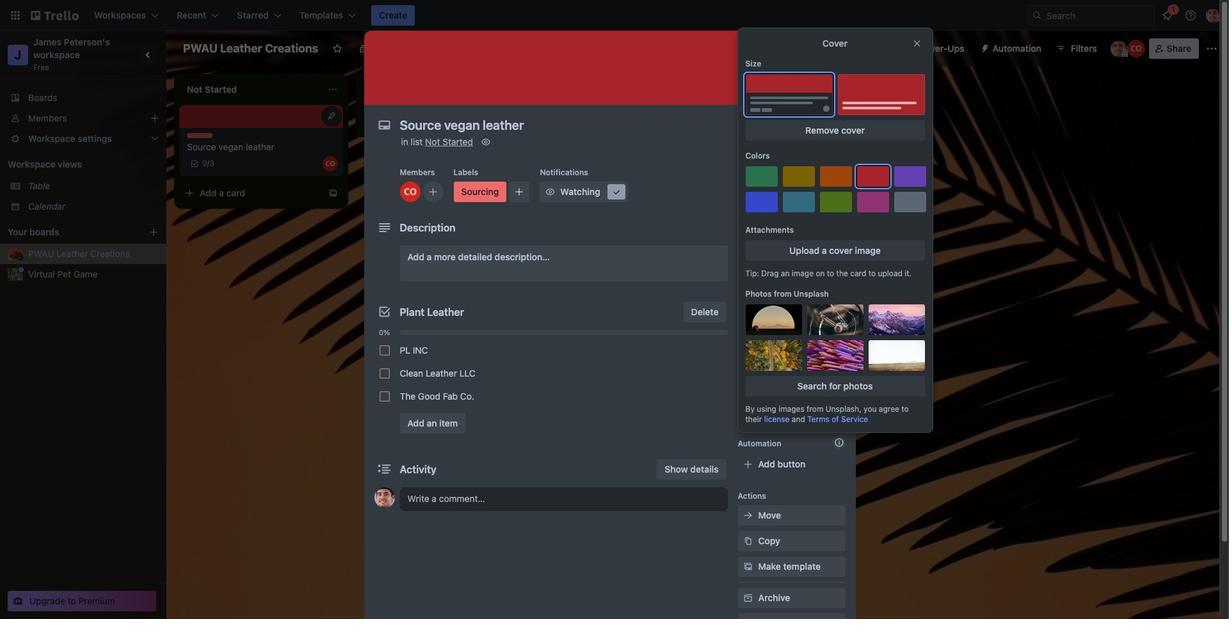 Task type: locate. For each thing, give the bounding box(es) containing it.
sm image
[[833, 161, 846, 174], [544, 186, 557, 199], [742, 278, 755, 291], [742, 561, 755, 574], [742, 592, 755, 605]]

create
[[379, 10, 407, 20]]

add a card up in
[[382, 116, 427, 127]]

a left more
[[427, 252, 432, 263]]

automation button
[[975, 38, 1049, 59]]

dates
[[759, 304, 783, 315]]

an inside button
[[427, 418, 437, 429]]

notifications
[[540, 168, 588, 177]]

sourcing right the add members to card image
[[461, 186, 499, 197]]

sm image right another
[[801, 81, 814, 94]]

2 vertical spatial christina overa (christinaovera) image
[[400, 182, 420, 202]]

ups
[[948, 43, 965, 54], [765, 388, 780, 398], [808, 407, 825, 418]]

cover up the
[[830, 245, 853, 256]]

an
[[781, 269, 790, 279], [427, 418, 437, 429]]

sourcing inside sourcing source vegan leather
[[187, 133, 220, 143]]

image left on
[[792, 269, 814, 279]]

search
[[798, 381, 827, 392]]

pwau leather creations
[[183, 42, 318, 55], [28, 248, 130, 259]]

0 horizontal spatial pwau
[[28, 248, 54, 259]]

inc
[[413, 345, 428, 356]]

the
[[400, 391, 416, 402]]

upgrade to premium
[[29, 596, 115, 607]]

remove cover
[[806, 125, 865, 136]]

add a card button for create from template… icon on the left top
[[179, 183, 323, 204]]

0 horizontal spatial members link
[[0, 108, 167, 129]]

members link
[[0, 108, 167, 129], [738, 223, 846, 243]]

it.
[[905, 269, 912, 279]]

1 horizontal spatial from
[[807, 405, 824, 414]]

0 vertical spatial power-
[[918, 43, 948, 54]]

sm image for watching
[[544, 186, 557, 199]]

1 horizontal spatial power-ups
[[918, 43, 965, 54]]

members link up the upload
[[738, 223, 846, 243]]

1 vertical spatial image
[[792, 269, 814, 279]]

power-
[[918, 43, 948, 54], [738, 388, 765, 398], [778, 407, 808, 418]]

members link down boards
[[0, 108, 167, 129]]

0
[[202, 159, 207, 168]]

sm image inside 'labels' link
[[742, 252, 755, 265]]

The Good Fab Co. checkbox
[[379, 392, 390, 402]]

ups right and
[[808, 407, 825, 418]]

remove
[[806, 125, 839, 136]]

0 vertical spatial cover
[[842, 125, 865, 136]]

1 vertical spatial from
[[807, 405, 824, 414]]

image
[[855, 245, 881, 256], [792, 269, 814, 279]]

1 vertical spatial add a card button
[[179, 183, 323, 204]]

1 vertical spatial members link
[[738, 223, 846, 243]]

0 vertical spatial james peterson (jamespeterson93) image
[[1207, 8, 1222, 23]]

sm image right "watching"
[[611, 186, 623, 199]]

ups inside power-ups button
[[948, 43, 965, 54]]

license and terms of service
[[764, 415, 869, 425]]

sm image inside automation button
[[975, 38, 993, 56]]

co.
[[460, 391, 474, 402]]

sm image inside copy link
[[742, 535, 755, 548]]

creations inside text box
[[265, 42, 318, 55]]

tip:
[[746, 269, 759, 279]]

an left item
[[427, 418, 437, 429]]

sm image down notifications
[[544, 186, 557, 199]]

terms
[[808, 415, 830, 425]]

1 vertical spatial color: bold red, title: "sourcing" element
[[454, 182, 507, 202]]

1 horizontal spatial ups
[[808, 407, 825, 418]]

1 vertical spatial pwau leather creations
[[28, 248, 130, 259]]

add left button
[[759, 459, 776, 470]]

color: bold red, title: "sourcing" element right the add members to card image
[[454, 182, 507, 202]]

0 horizontal spatial james peterson (jamespeterson93) image
[[374, 488, 395, 508]]

christina overa (christinaovera) image left the add members to card image
[[400, 182, 420, 202]]

1 horizontal spatial sourcing
[[461, 186, 499, 197]]

show menu image
[[1206, 42, 1219, 55]]

license
[[764, 415, 790, 425]]

sm image left drag
[[742, 278, 755, 291]]

1 vertical spatial automation
[[738, 439, 782, 449]]

cover up 'remove' on the right of page
[[814, 81, 841, 92]]

sm image inside watching button
[[611, 186, 623, 199]]

1 horizontal spatial christina overa (christinaovera) image
[[400, 182, 420, 202]]

image for an
[[792, 269, 814, 279]]

sm image inside watching button
[[544, 186, 557, 199]]

peterson's
[[64, 37, 110, 47]]

sm image inside checklist link
[[742, 278, 755, 291]]

1 notification image
[[1160, 8, 1176, 23]]

cover inside button
[[830, 245, 853, 256]]

list inside "button"
[[797, 83, 810, 94]]

virtual
[[28, 269, 55, 280]]

pwau
[[183, 42, 218, 55], [28, 248, 54, 259]]

1 vertical spatial james peterson (jamespeterson93) image
[[374, 488, 395, 508]]

1 horizontal spatial add a card button
[[361, 111, 505, 132]]

2 horizontal spatial ups
[[948, 43, 965, 54]]

private image
[[358, 44, 368, 54]]

add
[[743, 83, 760, 94], [382, 116, 399, 127], [200, 188, 217, 199], [738, 209, 753, 218], [408, 252, 425, 263], [759, 407, 776, 418], [408, 418, 425, 429], [759, 459, 776, 470]]

a inside button
[[822, 245, 827, 256]]

0 vertical spatial christina overa (christinaovera) image
[[1128, 40, 1146, 58]]

0 / 3
[[202, 159, 214, 168]]

calendar
[[28, 201, 65, 212]]

0 horizontal spatial power-ups
[[738, 388, 780, 398]]

color: bold red, title: "sourcing" element up the 0
[[187, 133, 220, 143]]

0 vertical spatial an
[[781, 269, 790, 279]]

an right drag
[[781, 269, 790, 279]]

0 vertical spatial labels
[[454, 168, 478, 177]]

leather inside text box
[[220, 42, 262, 55]]

ups up using
[[765, 388, 780, 398]]

ups left automation button on the right
[[948, 43, 965, 54]]

boards link
[[0, 88, 167, 108]]

0 vertical spatial power-ups
[[918, 43, 965, 54]]

1 horizontal spatial pwau
[[183, 42, 218, 55]]

0 vertical spatial pwau
[[183, 42, 218, 55]]

create from template… image
[[510, 117, 520, 127]]

to right agree
[[902, 405, 909, 414]]

add a card for create from template… image
[[382, 116, 427, 127]]

1 vertical spatial members
[[400, 168, 435, 177]]

to inside by using images from unsplash, you agree to their
[[902, 405, 909, 414]]

sourcing source vegan leather
[[187, 133, 275, 152]]

christina overa (christinaovera) image
[[1128, 40, 1146, 58], [323, 156, 338, 172], [400, 182, 420, 202]]

sm image left make in the right of the page
[[742, 561, 755, 574]]

sm image for archive
[[742, 592, 755, 605]]

your boards with 2 items element
[[8, 225, 129, 240]]

0 vertical spatial add a card
[[382, 116, 427, 127]]

service
[[842, 415, 869, 425]]

delete link
[[684, 302, 727, 323]]

add board image
[[149, 227, 159, 238]]

0 vertical spatial pwau leather creations
[[183, 42, 318, 55]]

0 vertical spatial list
[[797, 83, 810, 94]]

automation down their
[[738, 439, 782, 449]]

1 horizontal spatial james peterson (jamespeterson93) image
[[1207, 8, 1222, 23]]

add a card button for create from template… image
[[361, 111, 505, 132]]

1 horizontal spatial creations
[[265, 42, 318, 55]]

color: bold red, title: "sourcing" element
[[187, 133, 220, 143], [454, 182, 507, 202]]

0 vertical spatial automation
[[993, 43, 1042, 54]]

join
[[759, 181, 776, 192]]

suggested
[[738, 163, 779, 172]]

creations left star or unstar board icon at left
[[265, 42, 318, 55]]

add another list
[[743, 83, 810, 94]]

sm image up the tip: on the right top
[[742, 252, 755, 265]]

add members to card image
[[428, 186, 438, 199]]

attachment button
[[738, 325, 846, 346]]

james peterson (jamespeterson93) image
[[1207, 8, 1222, 23], [374, 488, 395, 508]]

add a card down 3
[[200, 188, 245, 199]]

make
[[759, 562, 781, 573]]

1 horizontal spatial add a card
[[382, 116, 427, 127]]

list
[[797, 83, 810, 94], [411, 136, 423, 147]]

sm image right started
[[480, 136, 492, 149]]

sourcing for sourcing
[[461, 186, 499, 197]]

show details
[[665, 464, 719, 475]]

add a card button
[[361, 111, 505, 132], [179, 183, 323, 204]]

0 horizontal spatial power-
[[738, 388, 765, 398]]

0 horizontal spatial color: bold red, title: "sourcing" element
[[187, 133, 220, 143]]

sm image inside join 'link'
[[742, 181, 755, 193]]

list right another
[[797, 83, 810, 94]]

sm image left archive
[[742, 592, 755, 605]]

0 horizontal spatial creations
[[90, 248, 130, 259]]

sm image inside move 'link'
[[742, 510, 755, 523]]

0 horizontal spatial image
[[792, 269, 814, 279]]

create button
[[371, 5, 415, 26]]

1 vertical spatial list
[[411, 136, 423, 147]]

0 horizontal spatial an
[[427, 418, 437, 429]]

creations up virtual pet game link
[[90, 248, 130, 259]]

image up upload
[[855, 245, 881, 256]]

in
[[401, 136, 408, 147]]

christina overa (christinaovera) image left share button
[[1128, 40, 1146, 58]]

and
[[792, 415, 806, 425]]

2 vertical spatial power-
[[778, 407, 808, 418]]

from up license and terms of service
[[807, 405, 824, 414]]

agree
[[879, 405, 900, 414]]

add inside add a more detailed description… link
[[408, 252, 425, 263]]

0 horizontal spatial add a card
[[200, 188, 245, 199]]

christina overa (christinaovera) image up create from template… icon on the left top
[[323, 156, 338, 172]]

1 horizontal spatial power-
[[778, 407, 808, 418]]

add down the
[[408, 418, 425, 429]]

share
[[1167, 43, 1192, 54]]

llc
[[460, 368, 476, 379]]

1 vertical spatial christina overa (christinaovera) image
[[323, 156, 338, 172]]

sm image for join
[[742, 181, 755, 193]]

cover link
[[797, 77, 848, 97]]

0 vertical spatial members link
[[0, 108, 167, 129]]

0 vertical spatial creations
[[265, 42, 318, 55]]

None text field
[[394, 114, 816, 137]]

list right in
[[411, 136, 423, 147]]

using
[[757, 405, 777, 414]]

add down size on the right of the page
[[743, 83, 760, 94]]

add left more
[[408, 252, 425, 263]]

/
[[207, 159, 210, 168]]

sourcing for sourcing source vegan leather
[[187, 133, 220, 143]]

members
[[28, 113, 67, 124], [400, 168, 435, 177], [759, 227, 798, 238]]

actions
[[738, 492, 767, 501]]

Write a comment text field
[[400, 488, 728, 511]]

1 vertical spatial add a card
[[200, 188, 245, 199]]

1 horizontal spatial members link
[[738, 223, 846, 243]]

your boards
[[8, 227, 59, 238]]

sm image inside archive link
[[742, 592, 755, 605]]

2 horizontal spatial members
[[759, 227, 798, 238]]

sm image left copy
[[742, 535, 755, 548]]

cover up the cover link
[[823, 38, 848, 49]]

members up the add members to card image
[[400, 168, 435, 177]]

search image
[[1032, 10, 1043, 20]]

1 vertical spatial sourcing
[[461, 186, 499, 197]]

boards
[[29, 227, 59, 238]]

show
[[665, 464, 688, 475]]

tip: drag an image on to the card to upload it.
[[746, 269, 912, 279]]

add inside the add another list "button"
[[743, 83, 760, 94]]

pet
[[57, 269, 71, 280]]

card down vegan
[[226, 188, 245, 199]]

add down 0 / 3
[[200, 188, 217, 199]]

1 vertical spatial pwau
[[28, 248, 54, 259]]

sm image inside make template link
[[742, 561, 755, 574]]

1 vertical spatial creations
[[90, 248, 130, 259]]

filters
[[1071, 43, 1097, 54]]

0 vertical spatial members
[[28, 113, 67, 124]]

1 horizontal spatial list
[[797, 83, 810, 94]]

size
[[746, 59, 762, 69]]

2 vertical spatial ups
[[808, 407, 825, 418]]

2 horizontal spatial christina overa (christinaovera) image
[[1128, 40, 1146, 58]]

1 vertical spatial labels
[[759, 253, 786, 264]]

1 horizontal spatial labels
[[759, 253, 786, 264]]

from up dates button at the right of page
[[774, 289, 792, 299]]

sm image right power-ups button
[[975, 38, 993, 56]]

0 horizontal spatial automation
[[738, 439, 782, 449]]

0 horizontal spatial add a card button
[[179, 183, 323, 204]]

add right by
[[759, 407, 776, 418]]

labels down started
[[454, 168, 478, 177]]

0%
[[379, 329, 390, 337]]

sm image inside the cover link
[[801, 81, 814, 94]]

sm image
[[975, 38, 993, 56], [801, 81, 814, 94], [480, 136, 492, 149], [742, 181, 755, 193], [611, 186, 623, 199], [742, 227, 755, 240], [742, 252, 755, 265], [742, 510, 755, 523], [742, 535, 755, 548]]

sm image down actions
[[742, 510, 755, 523]]

sm image for move
[[742, 510, 755, 523]]

pl
[[400, 345, 411, 356]]

2 horizontal spatial power-
[[918, 43, 948, 54]]

1 vertical spatial power-
[[738, 388, 765, 398]]

sm image left join
[[742, 181, 755, 193]]

0 horizontal spatial members
[[28, 113, 67, 124]]

1 vertical spatial cover
[[830, 245, 853, 256]]

0 horizontal spatial christina overa (christinaovera) image
[[323, 156, 338, 172]]

0 vertical spatial ups
[[948, 43, 965, 54]]

watching button
[[540, 182, 629, 202]]

add a card button down source vegan leather link
[[179, 183, 323, 204]]

description…
[[495, 252, 550, 263]]

archive
[[759, 593, 791, 604]]

sm image inside members link
[[742, 227, 755, 240]]

add a more detailed description… link
[[400, 246, 728, 282]]

a right the upload
[[822, 245, 827, 256]]

add a card button up not
[[361, 111, 505, 132]]

by using images from unsplash, you agree to their
[[746, 405, 909, 425]]

cover inside button
[[842, 125, 865, 136]]

members down boards
[[28, 113, 67, 124]]

0 vertical spatial add a card button
[[361, 111, 505, 132]]

image inside button
[[855, 245, 881, 256]]

cover right 'remove' on the right of page
[[842, 125, 865, 136]]

1 horizontal spatial image
[[855, 245, 881, 256]]

card up in
[[408, 116, 427, 127]]

sm image for members
[[742, 227, 755, 240]]

sm image down remove cover button
[[833, 161, 846, 174]]

1 vertical spatial ups
[[765, 388, 780, 398]]

automation down the search image
[[993, 43, 1042, 54]]

ups inside add power-ups link
[[808, 407, 825, 418]]

0 horizontal spatial sourcing
[[187, 133, 220, 143]]

cover
[[842, 125, 865, 136], [830, 245, 853, 256]]

labels up drag
[[759, 253, 786, 264]]

cover
[[823, 38, 848, 49], [814, 81, 841, 92]]

leather
[[220, 42, 262, 55], [57, 248, 88, 259], [427, 307, 464, 318], [426, 368, 457, 379]]

make template link
[[738, 557, 846, 578]]

0 vertical spatial image
[[855, 245, 881, 256]]

to right upgrade
[[68, 596, 76, 607]]

members down add to card at the top of the page
[[759, 227, 798, 238]]

sm image down add to card at the top of the page
[[742, 227, 755, 240]]

to up attachments
[[755, 209, 763, 218]]

sourcing up the 0
[[187, 133, 220, 143]]

sourcing
[[187, 133, 220, 143], [461, 186, 499, 197]]

attachments
[[746, 225, 794, 235]]

1 vertical spatial an
[[427, 418, 437, 429]]

1 horizontal spatial automation
[[993, 43, 1042, 54]]

0 horizontal spatial ups
[[765, 388, 780, 398]]

add inside add button button
[[759, 459, 776, 470]]

1 horizontal spatial pwau leather creations
[[183, 42, 318, 55]]

views
[[58, 159, 82, 170]]

1 horizontal spatial an
[[781, 269, 790, 279]]

0 vertical spatial sourcing
[[187, 133, 220, 143]]

good
[[418, 391, 441, 402]]

0 vertical spatial from
[[774, 289, 792, 299]]

add a card for create from template… icon on the left top
[[200, 188, 245, 199]]

1 horizontal spatial color: bold red, title: "sourcing" element
[[454, 182, 507, 202]]

join link
[[738, 177, 846, 197]]



Task type: describe. For each thing, give the bounding box(es) containing it.
a up in
[[401, 116, 406, 127]]

0 vertical spatial cover
[[823, 38, 848, 49]]

your
[[8, 227, 27, 238]]

add to card
[[738, 209, 782, 218]]

delete
[[691, 307, 719, 318]]

add an item
[[408, 418, 458, 429]]

by
[[746, 405, 755, 414]]

add an item button
[[400, 414, 466, 434]]

workspace views
[[8, 159, 82, 170]]

clean
[[400, 368, 423, 379]]

workspace
[[8, 159, 55, 170]]

add right 'edit card' image
[[382, 116, 399, 127]]

pwau leather creations inside text box
[[183, 42, 318, 55]]

share button
[[1149, 38, 1199, 59]]

a down vegan
[[219, 188, 224, 199]]

workspace
[[33, 49, 80, 60]]

upload a cover image button
[[746, 241, 925, 261]]

item
[[440, 418, 458, 429]]

drag
[[762, 269, 779, 279]]

upload
[[878, 269, 903, 279]]

plant leather group
[[374, 339, 728, 409]]

remove cover button
[[746, 120, 925, 141]]

upgrade to premium link
[[8, 592, 156, 612]]

pwau leather creations link
[[28, 248, 159, 261]]

0 horizontal spatial from
[[774, 289, 792, 299]]

open information menu image
[[1185, 9, 1198, 22]]

make template
[[759, 562, 821, 573]]

copy link
[[738, 532, 846, 552]]

another
[[762, 83, 795, 94]]

sm image for automation
[[975, 38, 993, 56]]

add a more detailed description…
[[408, 252, 550, 263]]

labels link
[[738, 248, 846, 269]]

1 vertical spatial cover
[[814, 81, 841, 92]]

0 horizontal spatial pwau leather creations
[[28, 248, 130, 259]]

Board name text field
[[177, 38, 325, 59]]

add up attachments
[[738, 209, 753, 218]]

create from template… image
[[328, 188, 338, 199]]

images
[[779, 405, 805, 414]]

3
[[210, 159, 214, 168]]

table
[[28, 181, 50, 191]]

pl inc
[[400, 345, 428, 356]]

2 vertical spatial members
[[759, 227, 798, 238]]

search for photos button
[[746, 377, 925, 397]]

james
[[33, 37, 62, 47]]

card up attachments
[[765, 209, 782, 218]]

0 horizontal spatial list
[[411, 136, 423, 147]]

add power-ups link
[[738, 402, 846, 423]]

filters button
[[1052, 38, 1101, 59]]

colors
[[746, 151, 770, 161]]

star or unstar board image
[[333, 44, 343, 54]]

1 horizontal spatial members
[[400, 168, 435, 177]]

automation inside automation button
[[993, 43, 1042, 54]]

custom fields button
[[738, 355, 846, 368]]

sm image for suggested
[[833, 161, 846, 174]]

attachment
[[759, 330, 808, 341]]

Search field
[[1043, 6, 1155, 25]]

james peterson's workspace link
[[33, 37, 112, 60]]

0 vertical spatial color: bold red, title: "sourcing" element
[[187, 133, 220, 143]]

photos
[[746, 289, 772, 299]]

j
[[14, 47, 22, 62]]

james peterson (jamespeterson93) image
[[1111, 40, 1129, 58]]

plant leather
[[400, 307, 464, 318]]

in list not started
[[401, 136, 473, 147]]

Clean Leather LLC checkbox
[[379, 369, 390, 379]]

fields
[[794, 355, 819, 366]]

upload a cover image
[[790, 245, 881, 256]]

move
[[759, 510, 781, 521]]

add inside the add an item button
[[408, 418, 425, 429]]

checklist
[[759, 279, 798, 289]]

photos
[[844, 381, 873, 392]]

sm image for copy
[[742, 535, 755, 548]]

template
[[784, 562, 821, 573]]

add another list button
[[720, 74, 894, 102]]

move link
[[738, 506, 846, 526]]

from inside by using images from unsplash, you agree to their
[[807, 405, 824, 414]]

power- inside button
[[918, 43, 948, 54]]

game
[[73, 269, 98, 280]]

pwau inside text box
[[183, 42, 218, 55]]

card right the
[[851, 269, 867, 279]]

for
[[830, 381, 841, 392]]

the
[[837, 269, 848, 279]]

detailed
[[458, 252, 492, 263]]

0 horizontal spatial labels
[[454, 168, 478, 177]]

sm image for checklist
[[742, 278, 755, 291]]

terms of service link
[[808, 415, 869, 425]]

1 vertical spatial power-ups
[[738, 388, 780, 398]]

to left upload
[[869, 269, 876, 279]]

add inside add power-ups link
[[759, 407, 776, 418]]

archive link
[[738, 589, 846, 609]]

leather inside group
[[426, 368, 457, 379]]

power-ups inside power-ups button
[[918, 43, 965, 54]]

virtual pet game
[[28, 269, 98, 280]]

custom
[[759, 355, 791, 366]]

boards
[[28, 92, 57, 103]]

image for cover
[[855, 245, 881, 256]]

j link
[[8, 45, 28, 65]]

dates button
[[738, 300, 846, 320]]

power-ups button
[[892, 38, 973, 59]]

you
[[864, 405, 877, 414]]

of
[[832, 415, 839, 425]]

edit card image
[[327, 111, 337, 121]]

source vegan leather link
[[187, 141, 336, 154]]

virtual pet game link
[[28, 268, 159, 281]]

leather
[[246, 142, 275, 152]]

on
[[816, 269, 825, 279]]

to right on
[[827, 269, 835, 279]]

PL INC checkbox
[[379, 346, 390, 356]]

not started link
[[425, 136, 473, 147]]

checklist link
[[738, 274, 846, 295]]

sm image for make template
[[742, 561, 755, 574]]

unsplash
[[794, 289, 829, 299]]

photos from unsplash
[[746, 289, 829, 299]]

primary element
[[0, 0, 1230, 31]]

show details link
[[657, 460, 727, 480]]

sm image for labels
[[742, 252, 755, 265]]



Task type: vqa. For each thing, say whether or not it's contained in the screenshot.
Featured to the bottom
no



